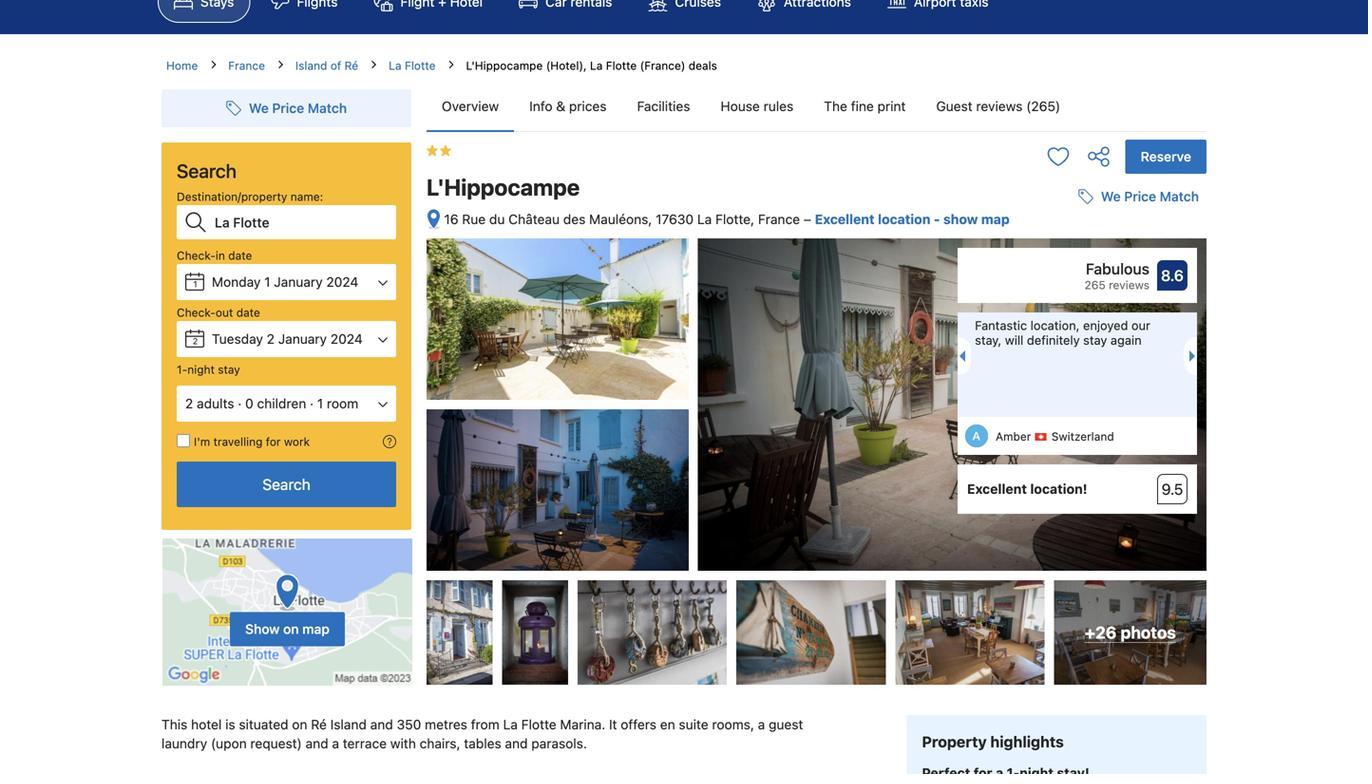 Task type: vqa. For each thing, say whether or not it's contained in the screenshot.
To
no



Task type: describe. For each thing, give the bounding box(es) containing it.
show on map
[[245, 622, 330, 637]]

1 inside dropdown button
[[317, 396, 323, 412]]

out
[[216, 306, 233, 319]]

at
[[292, 774, 304, 775]]

stay,
[[975, 333, 1002, 348]]

scored 8.6 element
[[1158, 261, 1188, 291]]

facilities
[[637, 98, 690, 114]]

wardrobe
[[443, 774, 500, 775]]

check-in date
[[177, 249, 252, 262]]

of
[[331, 59, 341, 72]]

(hotel),
[[546, 59, 587, 72]]

1-night stay
[[177, 363, 240, 376]]

prices
[[569, 98, 607, 114]]

request)
[[250, 736, 302, 752]]

2 horizontal spatial flotte
[[606, 59, 637, 72]]

january for 1
[[274, 274, 323, 290]]

guest reviews (265) link
[[921, 82, 1076, 131]]

0
[[245, 396, 254, 412]]

metres
[[425, 717, 468, 733]]

parasols.
[[532, 736, 587, 752]]

monday
[[212, 274, 261, 290]]

print
[[878, 98, 906, 114]]

is
[[225, 717, 235, 733]]

check- for out
[[177, 306, 216, 319]]

travelling
[[213, 435, 263, 449]]

1 horizontal spatial with
[[699, 774, 725, 775]]

island inside this hotel is situated on ré island and 350 metres from la flotte marina. it offers en suite rooms, a guest laundry (upon request) and a terrace with chairs, tables and parasols. all the heated rooms at l'hippocampe have a wardrobe and a desk. a private bathroom with a shower and fr
[[330, 717, 367, 733]]

price for the we price match dropdown button to the right
[[1125, 189, 1157, 204]]

the fine print link
[[809, 82, 921, 131]]

info
[[530, 98, 553, 114]]

0 horizontal spatial with
[[390, 736, 416, 752]]

facilities link
[[622, 82, 706, 131]]

the fine print
[[824, 98, 906, 114]]

1 horizontal spatial match
[[1160, 189, 1199, 204]]

9.5
[[1162, 481, 1184, 499]]

situated
[[239, 717, 289, 733]]

laundry
[[162, 736, 207, 752]]

on inside this hotel is situated on ré island and 350 metres from la flotte marina. it offers en suite rooms, a guest laundry (upon request) and a terrace with chairs, tables and parasols. all the heated rooms at l'hippocampe have a wardrobe and a desk. a private bathroom with a shower and fr
[[292, 717, 307, 733]]

show
[[944, 211, 978, 227]]

price for leftmost the we price match dropdown button
[[272, 100, 304, 116]]

the
[[180, 774, 200, 775]]

rated fabulous element
[[968, 258, 1150, 281]]

work
[[284, 435, 310, 449]]

search section
[[154, 74, 419, 687]]

france link
[[228, 57, 265, 74]]

we price match inside the search section
[[249, 100, 347, 116]]

i'm
[[194, 435, 210, 449]]

a left guest
[[758, 717, 765, 733]]

january for 2
[[278, 331, 327, 347]]

and right tables
[[505, 736, 528, 752]]

fantastic location, enjoyed our stay, will definitely stay again
[[975, 319, 1151, 348]]

location,
[[1031, 319, 1080, 333]]

location
[[878, 211, 931, 227]]

17630
[[656, 211, 694, 227]]

check- for in
[[177, 249, 216, 262]]

+26 photos link
[[1055, 581, 1207, 685]]

excellent location - show map button
[[815, 211, 1010, 227]]

rooms,
[[712, 717, 755, 733]]

reserve
[[1141, 149, 1192, 164]]

0 vertical spatial island
[[296, 59, 327, 72]]

this
[[162, 717, 188, 733]]

all
[[162, 774, 177, 775]]

la right of
[[389, 59, 402, 72]]

1 horizontal spatial we price match button
[[1071, 180, 1207, 214]]

definitely
[[1027, 333, 1080, 348]]

house rules link
[[706, 82, 809, 131]]

+26
[[1085, 623, 1117, 643]]

1 vertical spatial excellent
[[968, 482, 1027, 497]]

0 horizontal spatial flotte
[[405, 59, 436, 72]]

photos
[[1121, 623, 1176, 643]]

excellent location!
[[968, 482, 1088, 497]]

overview
[[442, 98, 499, 114]]

property highlights
[[922, 733, 1064, 751]]

and up terrace
[[370, 717, 393, 733]]

chairs,
[[420, 736, 461, 752]]

deals
[[689, 59, 718, 72]]

guest
[[769, 717, 803, 733]]

on inside the search section
[[283, 622, 299, 637]]

check-out date
[[177, 306, 260, 319]]

previous image
[[954, 351, 966, 362]]

date for check-out date
[[236, 306, 260, 319]]

2 for 2
[[193, 336, 198, 346]]

fabulous 265 reviews
[[1085, 260, 1150, 292]]

0 vertical spatial france
[[228, 59, 265, 72]]

tuesday
[[212, 331, 263, 347]]

&
[[556, 98, 566, 114]]

16 rue du château des mauléons, 17630 la flotte, france – excellent location - show map
[[444, 211, 1010, 227]]

night
[[187, 363, 215, 376]]

again
[[1111, 333, 1142, 348]]

private
[[591, 774, 633, 775]]

enjoyed
[[1084, 319, 1129, 333]]

heated
[[204, 774, 246, 775]]

1 horizontal spatial 1
[[264, 274, 270, 290]]

-
[[934, 211, 940, 227]]

du
[[489, 211, 505, 227]]

suite
[[679, 717, 709, 733]]

reviews inside fabulous 265 reviews
[[1109, 279, 1150, 292]]

reserve button
[[1126, 140, 1207, 174]]

and left desk.
[[504, 774, 527, 775]]

it
[[609, 717, 617, 733]]

guest
[[937, 98, 973, 114]]

switzerland
[[1052, 430, 1115, 444]]

shower
[[739, 774, 783, 775]]

from
[[471, 717, 500, 733]]

click to open map view image
[[427, 209, 441, 231]]

la inside this hotel is situated on ré island and 350 metres from la flotte marina. it offers en suite rooms, a guest laundry (upon request) and a terrace with chairs, tables and parasols. all the heated rooms at l'hippocampe have a wardrobe and a desk. a private bathroom with a shower and fr
[[503, 717, 518, 733]]

2 adults · 0 children · 1 room button
[[177, 386, 396, 422]]



Task type: locate. For each thing, give the bounding box(es) containing it.
and right shower in the right bottom of the page
[[787, 774, 810, 775]]

island left of
[[296, 59, 327, 72]]

0 vertical spatial we price match
[[249, 100, 347, 116]]

rue
[[462, 211, 486, 227]]

1 vertical spatial l'hippocampe
[[427, 174, 580, 201]]

265
[[1085, 279, 1106, 292]]

1 vertical spatial map
[[302, 622, 330, 637]]

1 horizontal spatial ·
[[310, 396, 314, 412]]

date for check-in date
[[228, 249, 252, 262]]

flotte up parasols.
[[522, 717, 557, 733]]

match
[[308, 100, 347, 116], [1160, 189, 1199, 204]]

we price match down "island of ré"
[[249, 100, 347, 116]]

1 vertical spatial island
[[330, 717, 367, 733]]

date right in
[[228, 249, 252, 262]]

château
[[509, 211, 560, 227]]

1 vertical spatial search
[[263, 476, 311, 494]]

0 horizontal spatial excellent
[[815, 211, 875, 227]]

16
[[444, 211, 459, 227]]

we price match button down reserve button at the right of the page
[[1071, 180, 1207, 214]]

0 horizontal spatial reviews
[[977, 98, 1023, 114]]

2024 for tuesday 2 january 2024
[[331, 331, 363, 347]]

la right from
[[503, 717, 518, 733]]

in
[[216, 249, 225, 262]]

destination/property
[[177, 190, 287, 203]]

a
[[578, 774, 587, 775]]

1 horizontal spatial ré
[[345, 59, 358, 72]]

2 inside dropdown button
[[185, 396, 193, 412]]

0 vertical spatial date
[[228, 249, 252, 262]]

flotte inside this hotel is situated on ré island and 350 metres from la flotte marina. it offers en suite rooms, a guest laundry (upon request) and a terrace with chairs, tables and parasols. all the heated rooms at l'hippocampe have a wardrobe and a desk. a private bathroom with a shower and fr
[[522, 717, 557, 733]]

2 for 2 adults · 0 children · 1 room
[[185, 396, 193, 412]]

2024 up room
[[331, 331, 363, 347]]

2024 down where are you going? field
[[326, 274, 359, 290]]

0 vertical spatial we
[[249, 100, 269, 116]]

0 vertical spatial price
[[272, 100, 304, 116]]

overview link
[[427, 82, 514, 131]]

and right request)
[[306, 736, 328, 752]]

date right out
[[236, 306, 260, 319]]

0 horizontal spatial france
[[228, 59, 265, 72]]

0 horizontal spatial 1
[[193, 279, 197, 289]]

excellent right –
[[815, 211, 875, 227]]

search up destination/property
[[177, 160, 237, 182]]

1 vertical spatial january
[[278, 331, 327, 347]]

2
[[267, 331, 275, 347], [193, 336, 198, 346], [185, 396, 193, 412]]

0 vertical spatial with
[[390, 736, 416, 752]]

match down "island of ré"
[[308, 100, 347, 116]]

ré inside this hotel is situated on ré island and 350 metres from la flotte marina. it offers en suite rooms, a guest laundry (upon request) and a terrace with chairs, tables and parasols. all the heated rooms at l'hippocampe have a wardrobe and a desk. a private bathroom with a shower and fr
[[311, 717, 327, 733]]

1
[[264, 274, 270, 290], [193, 279, 197, 289], [317, 396, 323, 412]]

reviews left (265)
[[977, 98, 1023, 114]]

1 vertical spatial check-
[[177, 306, 216, 319]]

fantastic
[[975, 319, 1028, 333]]

we price match
[[249, 100, 347, 116], [1101, 189, 1199, 204]]

1 vertical spatial on
[[292, 717, 307, 733]]

l'hippocampe for l'hippocampe (hotel), la flotte (france) deals
[[466, 59, 543, 72]]

l'hippocampe (hotel), la flotte (france) deals link
[[466, 59, 718, 72]]

0 horizontal spatial island
[[296, 59, 327, 72]]

1 check- from the top
[[177, 249, 216, 262]]

1 horizontal spatial price
[[1125, 189, 1157, 204]]

0 horizontal spatial price
[[272, 100, 304, 116]]

1 vertical spatial we price match
[[1101, 189, 1199, 204]]

show
[[245, 622, 280, 637]]

2 · from the left
[[310, 396, 314, 412]]

1 vertical spatial date
[[236, 306, 260, 319]]

la right "17630"
[[698, 211, 712, 227]]

la
[[389, 59, 402, 72], [590, 59, 603, 72], [698, 211, 712, 227], [503, 717, 518, 733]]

0 vertical spatial stay
[[1084, 333, 1108, 348]]

we price match button
[[218, 91, 355, 125], [1071, 180, 1207, 214]]

excellent down amber at bottom
[[968, 482, 1027, 497]]

1 vertical spatial 2024
[[331, 331, 363, 347]]

2 right tuesday
[[267, 331, 275, 347]]

1 horizontal spatial island
[[330, 717, 367, 733]]

0 vertical spatial on
[[283, 622, 299, 637]]

monday 1 january 2024
[[212, 274, 359, 290]]

for
[[266, 435, 281, 449]]

0 horizontal spatial match
[[308, 100, 347, 116]]

0 horizontal spatial ré
[[311, 717, 327, 733]]

1 horizontal spatial we price match
[[1101, 189, 1199, 204]]

bathroom
[[636, 774, 695, 775]]

stay inside the fantastic location, enjoyed our stay, will definitely stay again
[[1084, 333, 1108, 348]]

we down france link at left top
[[249, 100, 269, 116]]

0 horizontal spatial we price match button
[[218, 91, 355, 125]]

we up fabulous
[[1101, 189, 1121, 204]]

l'hippocampe
[[307, 774, 396, 775]]

with down '350'
[[390, 736, 416, 752]]

1 vertical spatial we
[[1101, 189, 1121, 204]]

0 vertical spatial ré
[[345, 59, 358, 72]]

we price match down reserve button at the right of the page
[[1101, 189, 1199, 204]]

2024 for monday 1 january 2024
[[326, 274, 359, 290]]

l'hippocampe (hotel), la flotte (france) deals
[[466, 59, 718, 72]]

1 vertical spatial reviews
[[1109, 279, 1150, 292]]

1 horizontal spatial map
[[982, 211, 1010, 227]]

france left –
[[758, 211, 800, 227]]

–
[[804, 211, 812, 227]]

highlights
[[991, 733, 1064, 751]]

· left 0 at the bottom left
[[238, 396, 242, 412]]

0 horizontal spatial we price match
[[249, 100, 347, 116]]

1 right monday on the left top of the page
[[264, 274, 270, 290]]

price inside the search section
[[272, 100, 304, 116]]

january down monday 1 january 2024
[[278, 331, 327, 347]]

ré right of
[[345, 59, 358, 72]]

a left shower in the right bottom of the page
[[728, 774, 736, 775]]

scored 9.5 element
[[1158, 474, 1188, 505]]

home
[[166, 59, 198, 72]]

2 left adults at the left bottom of page
[[185, 396, 193, 412]]

january up tuesday 2 january 2024
[[274, 274, 323, 290]]

la flotte link
[[389, 57, 436, 74]]

check- up tuesday
[[177, 306, 216, 319]]

the
[[824, 98, 848, 114]]

have
[[399, 774, 428, 775]]

8.6
[[1162, 267, 1184, 285]]

0 vertical spatial map
[[982, 211, 1010, 227]]

next image
[[1190, 351, 1201, 362]]

1 vertical spatial stay
[[218, 363, 240, 376]]

excellent
[[815, 211, 875, 227], [968, 482, 1027, 497]]

stay
[[1084, 333, 1108, 348], [218, 363, 240, 376]]

i'm travelling for work
[[194, 435, 310, 449]]

·
[[238, 396, 242, 412], [310, 396, 314, 412]]

desk.
[[541, 774, 575, 775]]

1 left room
[[317, 396, 323, 412]]

info & prices link
[[514, 82, 622, 131]]

0 vertical spatial match
[[308, 100, 347, 116]]

map
[[982, 211, 1010, 227], [302, 622, 330, 637]]

with right bathroom
[[699, 774, 725, 775]]

des
[[563, 211, 586, 227]]

2 check- from the top
[[177, 306, 216, 319]]

flotte up overview link
[[405, 59, 436, 72]]

en
[[660, 717, 675, 733]]

rooms
[[250, 774, 288, 775]]

1 horizontal spatial we
[[1101, 189, 1121, 204]]

a left desk.
[[531, 774, 538, 775]]

house
[[721, 98, 760, 114]]

0 vertical spatial l'hippocampe
[[466, 59, 543, 72]]

l'hippocampe up overview
[[466, 59, 543, 72]]

2 up night
[[193, 336, 198, 346]]

this hotel is situated on ré island and 350 metres from la flotte marina. it offers en suite rooms, a guest laundry (upon request) and a terrace with chairs, tables and parasols. all the heated rooms at l'hippocampe have a wardrobe and a desk. a private bathroom with a shower and fr
[[162, 717, 842, 775]]

price down reserve button at the right of the page
[[1125, 189, 1157, 204]]

1 · from the left
[[238, 396, 242, 412]]

0 vertical spatial we price match button
[[218, 91, 355, 125]]

on right show
[[283, 622, 299, 637]]

(265)
[[1027, 98, 1061, 114]]

1 vertical spatial match
[[1160, 189, 1199, 204]]

ré
[[345, 59, 358, 72], [311, 717, 327, 733]]

1 down check-in date
[[193, 279, 197, 289]]

adults
[[197, 396, 234, 412]]

1 horizontal spatial flotte
[[522, 717, 557, 733]]

check- up monday on the left top of the page
[[177, 249, 216, 262]]

info & prices
[[530, 98, 607, 114]]

la right (hotel),
[[590, 59, 603, 72]]

1 vertical spatial ré
[[311, 717, 327, 733]]

1 horizontal spatial stay
[[1084, 333, 1108, 348]]

0 vertical spatial january
[[274, 274, 323, 290]]

0 horizontal spatial ·
[[238, 396, 242, 412]]

1 horizontal spatial search
[[263, 476, 311, 494]]

0 horizontal spatial we
[[249, 100, 269, 116]]

fabulous
[[1086, 260, 1150, 278]]

a
[[758, 717, 765, 733], [332, 736, 339, 752], [432, 774, 439, 775], [531, 774, 538, 775], [728, 774, 736, 775]]

fine
[[851, 98, 874, 114]]

on
[[283, 622, 299, 637], [292, 717, 307, 733]]

0 vertical spatial excellent
[[815, 211, 875, 227]]

stay right night
[[218, 363, 240, 376]]

350
[[397, 717, 421, 733]]

l'hippocampe up du
[[427, 174, 580, 201]]

a right have
[[432, 774, 439, 775]]

Where are you going? field
[[207, 205, 396, 240]]

0 horizontal spatial stay
[[218, 363, 240, 376]]

1 horizontal spatial excellent
[[968, 482, 1027, 497]]

room
[[327, 396, 359, 412]]

stay inside the search section
[[218, 363, 240, 376]]

island up terrace
[[330, 717, 367, 733]]

offers
[[621, 717, 657, 733]]

la flotte
[[389, 59, 436, 72]]

show on map button
[[162, 538, 413, 687], [230, 613, 345, 647]]

0 vertical spatial 2024
[[326, 274, 359, 290]]

+26 photos
[[1085, 623, 1176, 643]]

marina.
[[560, 717, 606, 733]]

0 horizontal spatial search
[[177, 160, 237, 182]]

1 horizontal spatial france
[[758, 211, 800, 227]]

we inside the search section
[[249, 100, 269, 116]]

2024
[[326, 274, 359, 290], [331, 331, 363, 347]]

(france)
[[640, 59, 686, 72]]

tables
[[464, 736, 502, 752]]

1 vertical spatial france
[[758, 211, 800, 227]]

ré right situated
[[311, 717, 327, 733]]

1 horizontal spatial reviews
[[1109, 279, 1150, 292]]

amber
[[996, 430, 1032, 444]]

0 vertical spatial check-
[[177, 249, 216, 262]]

island
[[296, 59, 327, 72], [330, 717, 367, 733]]

0 horizontal spatial map
[[302, 622, 330, 637]]

our
[[1132, 319, 1151, 333]]

0 vertical spatial search
[[177, 160, 237, 182]]

map inside the search section
[[302, 622, 330, 637]]

1 vertical spatial we price match button
[[1071, 180, 1207, 214]]

search inside button
[[263, 476, 311, 494]]

and
[[370, 717, 393, 733], [306, 736, 328, 752], [505, 736, 528, 752], [504, 774, 527, 775], [787, 774, 810, 775]]

match down reserve button at the right of the page
[[1160, 189, 1199, 204]]

(upon
[[211, 736, 247, 752]]

france right home
[[228, 59, 265, 72]]

france
[[228, 59, 265, 72], [758, 211, 800, 227]]

guest reviews (265)
[[937, 98, 1061, 114]]

1 vertical spatial with
[[699, 774, 725, 775]]

tuesday 2 january 2024
[[212, 331, 363, 347]]

home link
[[166, 57, 198, 74]]

if you select this option, we'll show you popular business travel features like breakfast, wifi and free parking. image
[[383, 435, 396, 449], [383, 435, 396, 449]]

we price match button down france link at left top
[[218, 91, 355, 125]]

children
[[257, 396, 306, 412]]

stay down enjoyed
[[1084, 333, 1108, 348]]

reviews down fabulous
[[1109, 279, 1150, 292]]

· right children
[[310, 396, 314, 412]]

rules
[[764, 98, 794, 114]]

a left terrace
[[332, 736, 339, 752]]

house rules
[[721, 98, 794, 114]]

search down work
[[263, 476, 311, 494]]

2 horizontal spatial 1
[[317, 396, 323, 412]]

price down the island of ré link
[[272, 100, 304, 116]]

l'hippocampe for l'hippocampe
[[427, 174, 580, 201]]

0 vertical spatial reviews
[[977, 98, 1023, 114]]

on up request)
[[292, 717, 307, 733]]

flotte left (france)
[[606, 59, 637, 72]]

match inside the search section
[[308, 100, 347, 116]]

1 vertical spatial price
[[1125, 189, 1157, 204]]

island of ré link
[[296, 57, 358, 74]]



